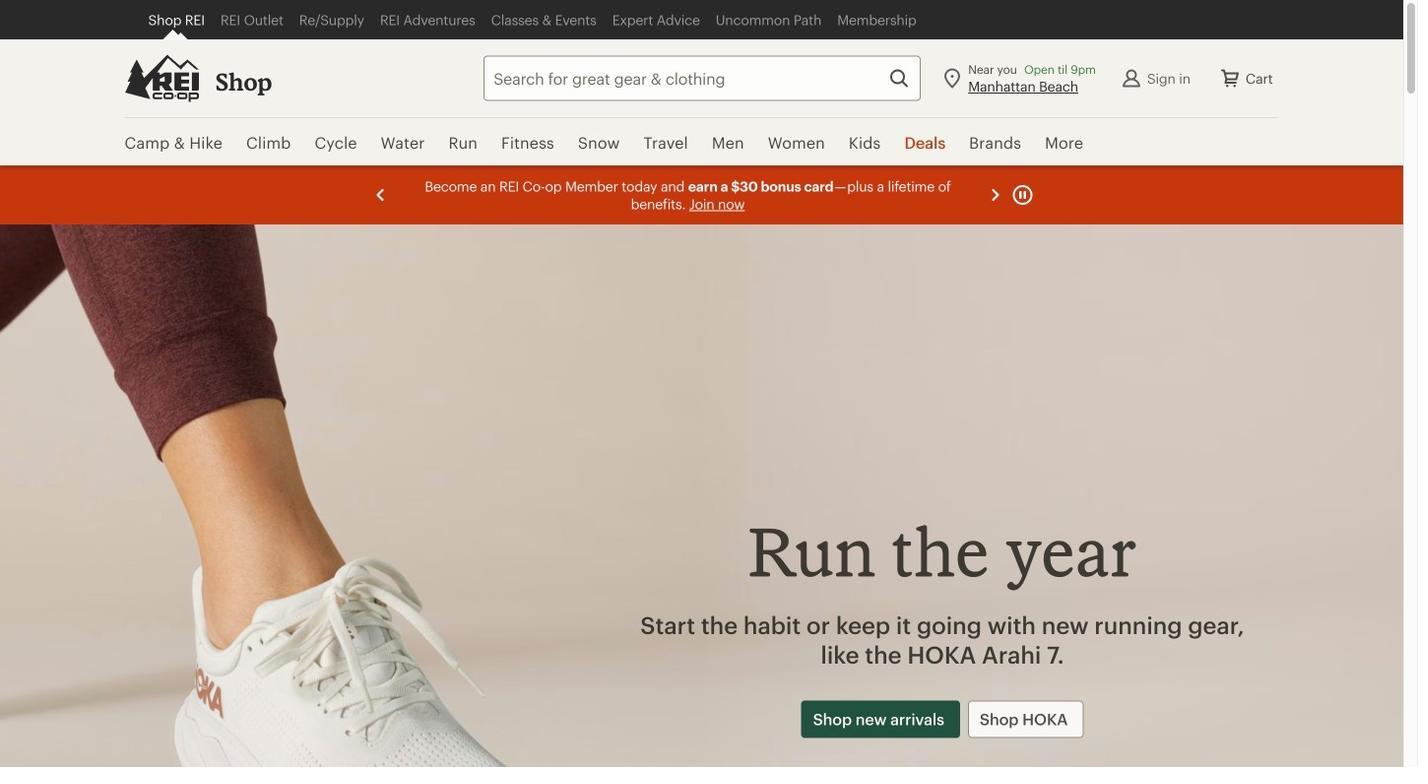 Task type: describe. For each thing, give the bounding box(es) containing it.
rei co-op, go to rei.com home page image
[[125, 55, 199, 102]]

Search for great gear & clothing text field
[[484, 56, 921, 101]]

next message image
[[983, 183, 1007, 207]]



Task type: vqa. For each thing, say whether or not it's contained in the screenshot.
REI Co-op, Go to REI.com Home Page IMAGE
yes



Task type: locate. For each thing, give the bounding box(es) containing it.
search image
[[888, 66, 911, 90]]

None field
[[484, 56, 921, 101]]

the new hoka arahi 7. add some crisp to your run. image
[[0, 225, 1403, 767]]

promotional messages marquee
[[0, 165, 1403, 225]]

previous message image
[[369, 183, 392, 207]]

pause banner message scrolling image
[[1011, 183, 1035, 207]]

None search field
[[448, 56, 921, 101]]

banner
[[0, 0, 1403, 167]]

shopping cart is empty image
[[1218, 66, 1242, 90]]



